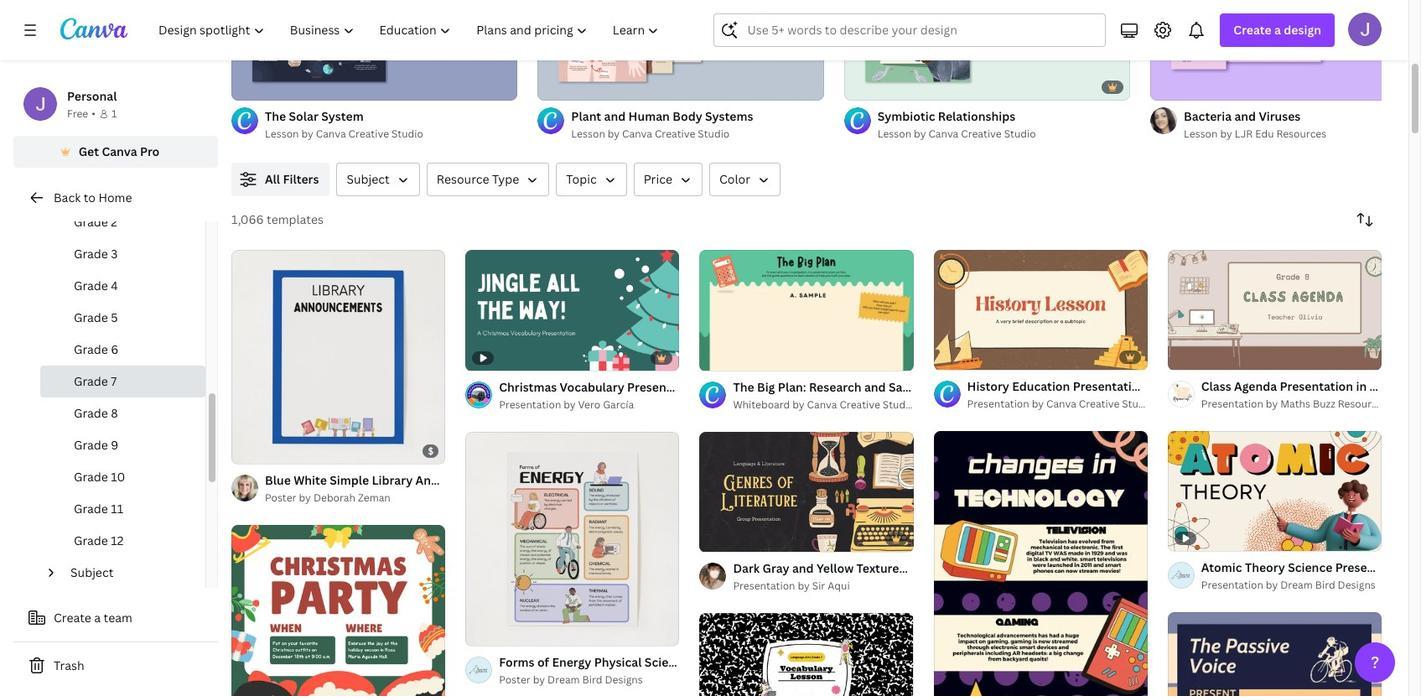 Task type: describe. For each thing, give the bounding box(es) containing it.
topic button
[[556, 163, 627, 196]]

theory
[[1246, 560, 1286, 576]]

forms of energy physical science classroom poster pastel illustratted image
[[466, 432, 680, 646]]

0 horizontal spatial 11
[[111, 501, 124, 517]]

by inside atomic theory science presentation co presentation by dream bird designs
[[1267, 578, 1279, 593]]

zeman
[[358, 491, 391, 505]]

of for presentation by sir aqui
[[719, 531, 728, 544]]

canva inside the solar system lesson by canva creative studio
[[316, 127, 346, 141]]

get
[[79, 143, 99, 159]]

price
[[644, 171, 673, 187]]

of for poster by deborah zeman
[[250, 444, 260, 456]]

presentation down atomic
[[1202, 578, 1264, 593]]

canva inside symbiotic relationships lesson by canva creative studio
[[929, 127, 959, 141]]

canva inside plant and human body systems lesson by canva creative studio
[[623, 127, 653, 141]]

viruses
[[1259, 108, 1301, 124]]

11 inside 'link'
[[1199, 350, 1208, 362]]

color button
[[710, 163, 781, 196]]

whiteboard
[[733, 397, 790, 412]]

presentation left co
[[1336, 560, 1409, 576]]

dream inside atomic theory science presentation co presentation by dream bird designs
[[1281, 578, 1313, 593]]

ljr
[[1235, 127, 1253, 141]]

grade 10
[[74, 469, 125, 485]]

all filters button
[[232, 163, 330, 196]]

studio inside symbiotic relationships lesson by canva creative studio
[[1005, 127, 1036, 141]]

school christmas party classroom announcement in red and blue playful style image
[[232, 525, 446, 696]]

plant and human body systems link
[[572, 107, 824, 126]]

grade 2
[[74, 214, 117, 230]]

passive voice grammar poster in blue and orange modern style image
[[1168, 613, 1382, 696]]

the solar system link
[[265, 107, 518, 126]]

back to home
[[54, 190, 132, 206]]

solar
[[289, 108, 319, 124]]

0 horizontal spatial bird
[[583, 673, 603, 687]]

science
[[1289, 560, 1333, 576]]

lesson by canva creative studio link for plant and human body systems
[[572, 126, 824, 143]]

0 horizontal spatial subject
[[70, 565, 114, 580]]

grade for grade 4
[[74, 278, 108, 294]]

0 vertical spatial subject button
[[337, 163, 420, 196]]

grade for grade 7
[[74, 373, 108, 389]]

back to home link
[[13, 181, 218, 215]]

by inside bacteria and viruses lesson by ljr edu resources
[[1221, 127, 1233, 141]]

a for design
[[1275, 22, 1282, 38]]

1 for poster by dream bird designs
[[477, 626, 482, 638]]

maths
[[1281, 397, 1311, 411]]

2 for poster by dream bird designs
[[496, 626, 501, 638]]

bacteria and viruses image
[[1151, 0, 1422, 101]]

library
[[372, 472, 413, 488]]

grade 4
[[74, 278, 118, 294]]

presentation by canva creative studio
[[968, 397, 1154, 411]]

grade 9
[[74, 437, 119, 453]]

symbiotic relationships link
[[878, 107, 1131, 126]]

aqui
[[828, 578, 850, 593]]

presentation for presentation by canva creative studio
[[968, 397, 1030, 411]]

price button
[[634, 163, 703, 196]]

of for presentation by canva creative studio
[[953, 350, 962, 362]]

resources inside bacteria and viruses lesson by ljr edu resources
[[1277, 127, 1327, 141]]

grade 5
[[74, 310, 118, 325]]

templates
[[267, 211, 324, 227]]

studio inside the solar system lesson by canva creative studio
[[392, 127, 424, 141]]

grade 2 link
[[40, 206, 206, 238]]

grade for grade 5
[[74, 310, 108, 325]]

Search search field
[[748, 14, 1096, 46]]

co
[[1412, 560, 1422, 576]]

grade 8 link
[[40, 398, 206, 429]]

all filters
[[265, 171, 319, 187]]

poster by dream bird designs link
[[499, 672, 680, 688]]

by inside the solar system lesson by canva creative studio
[[302, 127, 314, 141]]

6
[[111, 341, 119, 357]]

edu
[[1256, 127, 1275, 141]]

0 vertical spatial poster
[[583, 472, 621, 488]]

topic
[[566, 171, 597, 187]]

dream inside poster by dream bird designs link
[[548, 673, 580, 687]]

14
[[964, 350, 975, 362]]

create for create a team
[[54, 610, 91, 626]]

lesson inside bacteria and viruses lesson by ljr edu resources
[[1184, 127, 1218, 141]]

vero
[[578, 397, 601, 411]]

grade for grade 3
[[74, 246, 108, 262]]

presentation by vero garcía link
[[499, 396, 680, 413]]

symbiotic relationships image
[[844, 0, 1131, 101]]

home
[[98, 190, 132, 206]]

creative inside the solar system lesson by canva creative studio
[[349, 127, 389, 141]]

10
[[111, 469, 125, 485]]

grade for grade 12
[[74, 533, 108, 549]]

color
[[720, 171, 751, 187]]

lesson by canva creative studio link for symbiotic relationships
[[878, 126, 1131, 143]]

studio inside plant and human body systems lesson by canva creative studio
[[698, 127, 730, 141]]

creative inside plant and human body systems lesson by canva creative studio
[[655, 127, 696, 141]]

grade for grade 11
[[74, 501, 108, 517]]

trash
[[54, 658, 84, 674]]

by inside blue white simple library announcements educational poster poster by deborah zeman
[[299, 491, 311, 505]]

create a design button
[[1221, 13, 1335, 47]]

creative inside symbiotic relationships lesson by canva creative studio
[[962, 127, 1002, 141]]

presentation by sir aqui
[[733, 578, 850, 593]]

symbiotic relationships lesson by canva creative studio
[[878, 108, 1036, 141]]

grade 12 link
[[40, 525, 206, 557]]

by inside symbiotic relationships lesson by canva creative studio
[[914, 127, 927, 141]]

whiteboard by canva creative studio
[[733, 397, 915, 412]]

grade 3 link
[[40, 238, 206, 270]]

1 of 14 link
[[934, 250, 1148, 370]]

by inside plant and human body systems lesson by canva creative studio
[[608, 127, 620, 141]]

plant and human body systems image
[[538, 0, 824, 101]]

0 horizontal spatial 2
[[111, 214, 117, 230]]

get canva pro
[[79, 143, 160, 159]]

create a team button
[[13, 601, 218, 635]]

poster by dream bird designs
[[499, 673, 643, 687]]

poster by deborah zeman link
[[265, 490, 446, 507]]

system
[[321, 108, 364, 124]]

grade 8
[[74, 405, 118, 421]]

grade for grade 9
[[74, 437, 108, 453]]

2 for poster by deborah zeman
[[262, 444, 267, 456]]

12
[[111, 533, 124, 549]]

the
[[265, 108, 286, 124]]

grade 6 link
[[40, 334, 206, 366]]

the solar system image
[[232, 0, 518, 101]]

4
[[111, 278, 118, 294]]

type
[[492, 171, 520, 187]]



Task type: locate. For each thing, give the bounding box(es) containing it.
trash link
[[13, 649, 218, 683]]

0 horizontal spatial create
[[54, 610, 91, 626]]

and right plant
[[604, 108, 626, 124]]

grade 6
[[74, 341, 119, 357]]

1 grade from the top
[[74, 214, 108, 230]]

7 grade from the top
[[74, 405, 108, 421]]

10 grade from the top
[[74, 501, 108, 517]]

1
[[111, 107, 117, 121], [946, 350, 951, 362], [1180, 350, 1185, 362], [243, 444, 248, 456], [712, 531, 717, 544], [477, 626, 482, 638]]

create a design
[[1234, 22, 1322, 38]]

lesson by canva creative studio link down body
[[572, 126, 824, 143]]

and for bacteria
[[1235, 108, 1257, 124]]

5
[[111, 310, 118, 325]]

poster inside poster by dream bird designs link
[[499, 673, 531, 687]]

lesson down "symbiotic" on the right top of the page
[[878, 127, 912, 141]]

3 lesson by canva creative studio link from the left
[[878, 126, 1131, 143]]

1 vertical spatial subject
[[70, 565, 114, 580]]

2 grade from the top
[[74, 246, 108, 262]]

grade 10 link
[[40, 461, 206, 493]]

symbiotic
[[878, 108, 936, 124]]

simple
[[330, 472, 369, 488]]

$
[[428, 445, 434, 457]]

resource
[[437, 171, 490, 187]]

create a team
[[54, 610, 132, 626]]

plant and human body systems lesson by canva creative studio
[[572, 108, 754, 141]]

a inside create a team 'button'
[[94, 610, 101, 626]]

and
[[604, 108, 626, 124], [1235, 108, 1257, 124]]

4 grade from the top
[[74, 310, 108, 325]]

presentation left sir
[[733, 578, 796, 593]]

of for presentation by maths buzz resources
[[1187, 350, 1197, 362]]

1 lesson from the left
[[265, 127, 299, 141]]

8
[[111, 405, 118, 421]]

grade for grade 8
[[74, 405, 108, 421]]

blue
[[265, 472, 291, 488]]

2 vertical spatial poster
[[499, 673, 531, 687]]

1 of 2 for poster by deborah zeman
[[243, 444, 267, 456]]

lesson down the bacteria
[[1184, 127, 1218, 141]]

lesson by ljr edu resources link
[[1184, 126, 1422, 143]]

1 horizontal spatial dream
[[1281, 578, 1313, 593]]

1,066
[[232, 211, 264, 227]]

1 vertical spatial designs
[[605, 673, 643, 687]]

lesson inside symbiotic relationships lesson by canva creative studio
[[878, 127, 912, 141]]

grade 4 link
[[40, 270, 206, 302]]

1 inside 'link'
[[1180, 350, 1185, 362]]

all
[[265, 171, 280, 187]]

designs inside atomic theory science presentation co presentation by dream bird designs
[[1338, 578, 1376, 593]]

1 for presentation by sir aqui
[[712, 531, 717, 544]]

grade left '10'
[[74, 469, 108, 485]]

create inside create a design dropdown button
[[1234, 22, 1272, 38]]

of for poster by dream bird designs
[[485, 626, 494, 638]]

1 of 14
[[946, 350, 975, 362]]

3 grade from the top
[[74, 278, 108, 294]]

presentation down 1 of 11 in the bottom of the page
[[1202, 397, 1264, 411]]

blue white simple library announcements educational poster poster by deborah zeman
[[265, 472, 621, 505]]

1 horizontal spatial and
[[1235, 108, 1257, 124]]

grade left 9
[[74, 437, 108, 453]]

lesson by canva creative studio link for the solar system
[[265, 126, 518, 143]]

a inside create a design dropdown button
[[1275, 22, 1282, 38]]

1 for presentation by maths buzz resources
[[1180, 350, 1185, 362]]

presentation left vero
[[499, 397, 561, 411]]

poster
[[583, 472, 621, 488], [265, 491, 297, 505], [499, 673, 531, 687]]

grade left 4
[[74, 278, 108, 294]]

systems
[[706, 108, 754, 124]]

1 horizontal spatial 1 of 2 link
[[466, 432, 680, 646]]

1 of 2 for poster by dream bird designs
[[477, 626, 501, 638]]

1 horizontal spatial poster
[[499, 673, 531, 687]]

educational
[[512, 472, 581, 488]]

atomic theory science presentation co link
[[1202, 559, 1422, 578]]

of inside 'link'
[[1187, 350, 1197, 362]]

lesson inside the solar system lesson by canva creative studio
[[265, 127, 299, 141]]

1 of 2 link
[[232, 250, 446, 464], [466, 432, 680, 646]]

1 and from the left
[[604, 108, 626, 124]]

announcements
[[416, 472, 510, 488]]

atomic theory science presentation co presentation by dream bird designs
[[1202, 560, 1422, 593]]

grade left 5
[[74, 310, 108, 325]]

0 vertical spatial designs
[[1338, 578, 1376, 593]]

5 grade from the top
[[74, 341, 108, 357]]

personal
[[67, 88, 117, 104]]

grade for grade 2
[[74, 214, 108, 230]]

1 vertical spatial dream
[[548, 673, 580, 687]]

free
[[67, 107, 88, 121]]

grade down "to"
[[74, 214, 108, 230]]

a left team
[[94, 610, 101, 626]]

subject
[[347, 171, 390, 187], [70, 565, 114, 580]]

1 horizontal spatial 2
[[262, 444, 267, 456]]

3 lesson from the left
[[878, 127, 912, 141]]

subject button down 12
[[64, 557, 195, 589]]

bacteria
[[1184, 108, 1232, 124]]

resources right buzz
[[1339, 397, 1389, 411]]

1 vertical spatial resources
[[1339, 397, 1389, 411]]

subject button
[[337, 163, 420, 196], [64, 557, 195, 589]]

create for create a design
[[1234, 22, 1272, 38]]

7
[[111, 373, 117, 389]]

0 vertical spatial 11
[[1199, 350, 1208, 362]]

presentation for presentation by maths buzz resources
[[1202, 397, 1264, 411]]

presentation for presentation by vero garcía
[[499, 397, 561, 411]]

presentation for presentation by sir aqui
[[733, 578, 796, 593]]

create inside create a team 'button'
[[54, 610, 91, 626]]

0 vertical spatial resources
[[1277, 127, 1327, 141]]

subject down grade 12
[[70, 565, 114, 580]]

1 horizontal spatial resources
[[1339, 397, 1389, 411]]

0 horizontal spatial 1 of 2
[[243, 444, 267, 456]]

the solar system lesson by canva creative studio
[[265, 108, 424, 141]]

1 horizontal spatial 11
[[1199, 350, 1208, 362]]

0 vertical spatial 1 of 2
[[243, 444, 267, 456]]

1 of 21 link
[[700, 431, 914, 552]]

2 horizontal spatial lesson by canva creative studio link
[[878, 126, 1131, 143]]

1 lesson by canva creative studio link from the left
[[265, 126, 518, 143]]

bird inside atomic theory science presentation co presentation by dream bird designs
[[1316, 578, 1336, 593]]

resources
[[1277, 127, 1327, 141], [1339, 397, 1389, 411]]

resource type button
[[427, 163, 550, 196]]

1 vertical spatial a
[[94, 610, 101, 626]]

presentation
[[968, 397, 1030, 411], [1202, 397, 1264, 411], [499, 397, 561, 411], [1336, 560, 1409, 576], [1202, 578, 1264, 593], [733, 578, 796, 593]]

to
[[84, 190, 96, 206]]

and up ljr at the right top of page
[[1235, 108, 1257, 124]]

subject down the solar system lesson by canva creative studio
[[347, 171, 390, 187]]

0 horizontal spatial 1 of 2 link
[[232, 250, 446, 464]]

presentation by dream bird designs link
[[1202, 578, 1382, 594]]

9
[[111, 437, 119, 453]]

grade left 7
[[74, 373, 108, 389]]

1 vertical spatial poster
[[265, 491, 297, 505]]

0 horizontal spatial and
[[604, 108, 626, 124]]

1 of 2 link for poster by deborah zeman
[[232, 250, 446, 464]]

grade 7
[[74, 373, 117, 389]]

get canva pro button
[[13, 136, 218, 168]]

1 of 2 link for poster by dream bird designs
[[466, 432, 680, 646]]

the big plan: research and sampling techniques education whiteboard in green cream yellow nostalgic handdrawn style image
[[700, 250, 914, 370]]

grade up grade 12
[[74, 501, 108, 517]]

1 horizontal spatial 1 of 2
[[477, 626, 501, 638]]

1 vertical spatial bird
[[583, 673, 603, 687]]

9 grade from the top
[[74, 469, 108, 485]]

grade left 12
[[74, 533, 108, 549]]

a left design
[[1275, 22, 1282, 38]]

team
[[104, 610, 132, 626]]

bacteria and viruses lesson by ljr edu resources
[[1184, 108, 1327, 141]]

and for plant
[[604, 108, 626, 124]]

grade 3
[[74, 246, 118, 262]]

dream
[[1281, 578, 1313, 593], [548, 673, 580, 687]]

filters
[[283, 171, 319, 187]]

0 horizontal spatial subject button
[[64, 557, 195, 589]]

6 grade from the top
[[74, 373, 108, 389]]

presentation by vero garcía
[[499, 397, 634, 411]]

1 of 11 link
[[1168, 250, 1382, 370]]

•
[[92, 107, 96, 121]]

lesson down the the
[[265, 127, 299, 141]]

grade left 8
[[74, 405, 108, 421]]

blue white simple library announcements educational poster link
[[265, 472, 621, 490]]

lesson by canva creative studio link down relationships
[[878, 126, 1131, 143]]

grade 9 link
[[40, 429, 206, 461]]

creative
[[349, 127, 389, 141], [655, 127, 696, 141], [962, 127, 1002, 141], [1079, 397, 1120, 411], [840, 397, 881, 412]]

buzz
[[1314, 397, 1336, 411]]

resources down bacteria and viruses link
[[1277, 127, 1327, 141]]

1 for presentation by canva creative studio
[[946, 350, 951, 362]]

by
[[302, 127, 314, 141], [608, 127, 620, 141], [914, 127, 927, 141], [1221, 127, 1233, 141], [1032, 397, 1044, 411], [1267, 397, 1279, 411], [564, 397, 576, 411], [793, 397, 805, 412], [299, 491, 311, 505], [1267, 578, 1279, 593], [798, 578, 810, 593], [533, 673, 545, 687]]

2
[[111, 214, 117, 230], [262, 444, 267, 456], [496, 626, 501, 638]]

lesson inside plant and human body systems lesson by canva creative studio
[[572, 127, 606, 141]]

8 grade from the top
[[74, 437, 108, 453]]

deborah
[[314, 491, 356, 505]]

grade for grade 6
[[74, 341, 108, 357]]

0 horizontal spatial poster
[[265, 491, 297, 505]]

a for team
[[94, 610, 101, 626]]

1 vertical spatial 1 of 2
[[477, 626, 501, 638]]

0 horizontal spatial resources
[[1277, 127, 1327, 141]]

0 vertical spatial 2
[[111, 214, 117, 230]]

garcía
[[603, 397, 634, 411]]

1 horizontal spatial designs
[[1338, 578, 1376, 593]]

create left design
[[1234, 22, 1272, 38]]

2 lesson by canva creative studio link from the left
[[572, 126, 824, 143]]

2 and from the left
[[1235, 108, 1257, 124]]

Sort by button
[[1349, 203, 1382, 237]]

2 horizontal spatial 2
[[496, 626, 501, 638]]

0 horizontal spatial designs
[[605, 673, 643, 687]]

grade left 6
[[74, 341, 108, 357]]

1 horizontal spatial subject
[[347, 171, 390, 187]]

2 vertical spatial 2
[[496, 626, 501, 638]]

atomic
[[1202, 560, 1243, 576]]

grade 11 link
[[40, 493, 206, 525]]

0 horizontal spatial lesson by canva creative studio link
[[265, 126, 518, 143]]

2 lesson from the left
[[572, 127, 606, 141]]

colorful retro changes in technology education infographic image
[[934, 431, 1148, 696]]

class agenda presentation in brown and green illustrative style image
[[1168, 250, 1382, 370]]

blue white simple library announcements educational poster image
[[232, 250, 446, 464]]

sir
[[813, 578, 826, 593]]

plant
[[572, 108, 602, 124]]

history education presentation skeleton in a brown beige yellow friendly handdrawn style image
[[934, 250, 1148, 370]]

1 horizontal spatial create
[[1234, 22, 1272, 38]]

top level navigation element
[[148, 13, 674, 47]]

presentation by maths buzz resources link
[[1202, 396, 1389, 413]]

0 vertical spatial a
[[1275, 22, 1282, 38]]

and inside bacteria and viruses lesson by ljr edu resources
[[1235, 108, 1257, 124]]

lesson down plant
[[572, 127, 606, 141]]

human
[[629, 108, 670, 124]]

create left team
[[54, 610, 91, 626]]

1 vertical spatial create
[[54, 610, 91, 626]]

4 lesson from the left
[[1184, 127, 1218, 141]]

2 horizontal spatial poster
[[583, 472, 621, 488]]

0 horizontal spatial dream
[[548, 673, 580, 687]]

0 vertical spatial bird
[[1316, 578, 1336, 593]]

1 horizontal spatial a
[[1275, 22, 1282, 38]]

whiteboard by canva creative studio link
[[733, 397, 915, 413]]

0 vertical spatial dream
[[1281, 578, 1313, 593]]

11 grade from the top
[[74, 533, 108, 549]]

1 vertical spatial 11
[[111, 501, 124, 517]]

1 vertical spatial subject button
[[64, 557, 195, 589]]

create
[[1234, 22, 1272, 38], [54, 610, 91, 626]]

11
[[1199, 350, 1208, 362], [111, 501, 124, 517]]

lesson by canva creative studio link down system
[[265, 126, 518, 143]]

1 horizontal spatial subject button
[[337, 163, 420, 196]]

and inside plant and human body systems lesson by canva creative studio
[[604, 108, 626, 124]]

body
[[673, 108, 703, 124]]

1 horizontal spatial bird
[[1316, 578, 1336, 593]]

grade
[[74, 214, 108, 230], [74, 246, 108, 262], [74, 278, 108, 294], [74, 310, 108, 325], [74, 341, 108, 357], [74, 373, 108, 389], [74, 405, 108, 421], [74, 437, 108, 453], [74, 469, 108, 485], [74, 501, 108, 517], [74, 533, 108, 549]]

None search field
[[714, 13, 1107, 47]]

0 vertical spatial create
[[1234, 22, 1272, 38]]

dark gray and yellow textured literature genres of literature prsentation image
[[700, 431, 914, 552]]

grade for grade 10
[[74, 469, 108, 485]]

subject button down the solar system link
[[337, 163, 420, 196]]

canva inside button
[[102, 143, 137, 159]]

0 vertical spatial subject
[[347, 171, 390, 187]]

1 horizontal spatial lesson by canva creative studio link
[[572, 126, 824, 143]]

0 horizontal spatial a
[[94, 610, 101, 626]]

1 vertical spatial 2
[[262, 444, 267, 456]]

resource type
[[437, 171, 520, 187]]

presentation by maths buzz resources
[[1202, 397, 1389, 411]]

jacob simon image
[[1349, 13, 1382, 46]]

grade left the 3
[[74, 246, 108, 262]]

presentation down 14
[[968, 397, 1030, 411]]

presentation by sir aqui link
[[733, 578, 914, 594]]



Task type: vqa. For each thing, say whether or not it's contained in the screenshot.
Canva Assistant icon
no



